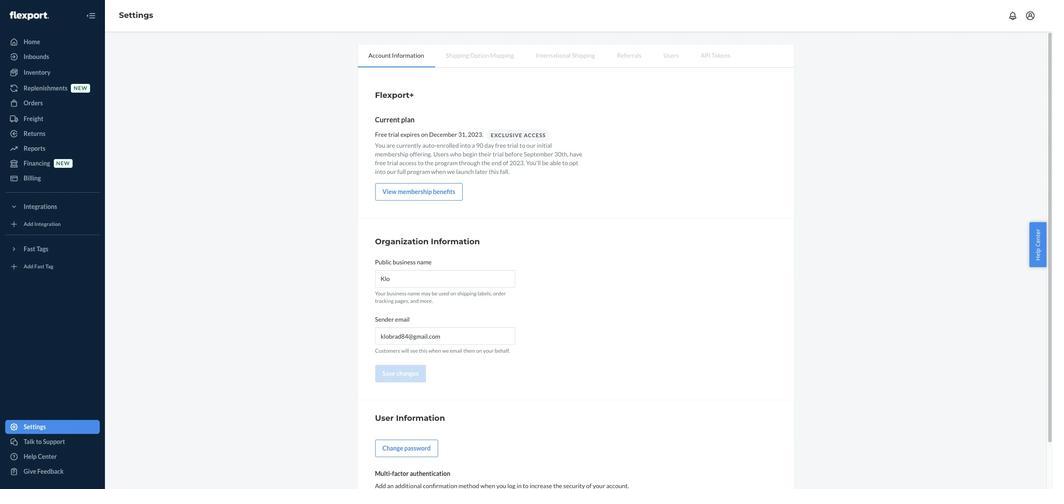 Task type: vqa. For each thing, say whether or not it's contained in the screenshot.
Talk to Support on the bottom of the page
yes



Task type: locate. For each thing, give the bounding box(es) containing it.
business up "pages,"
[[387, 291, 407, 297]]

this right see
[[419, 348, 428, 355]]

information for organization information
[[431, 237, 480, 247]]

0 vertical spatial business
[[393, 259, 416, 266]]

into left 'full'
[[375, 168, 386, 175]]

0 vertical spatial on
[[421, 131, 428, 138]]

0 vertical spatial information
[[392, 52, 424, 59]]

opt
[[569, 159, 579, 167]]

add down fast tags
[[24, 264, 33, 270]]

inventory link
[[5, 66, 100, 80]]

1 vertical spatial settings link
[[5, 420, 100, 434]]

reports link
[[5, 142, 100, 156]]

help
[[1035, 248, 1042, 261], [24, 453, 37, 461]]

0 horizontal spatial center
[[38, 453, 57, 461]]

business inside your business name may be used on shipping labels, order tracking pages, and more.
[[387, 291, 407, 297]]

end
[[492, 159, 502, 167]]

before
[[505, 151, 523, 158]]

add left integration
[[24, 221, 33, 228]]

0 horizontal spatial program
[[407, 168, 430, 175]]

2 shipping from the left
[[572, 52, 595, 59]]

1 vertical spatial when
[[429, 348, 441, 355]]

on up "auto-"
[[421, 131, 428, 138]]

1 the from the left
[[425, 159, 434, 167]]

1 horizontal spatial center
[[1035, 229, 1042, 247]]

shipping right international
[[572, 52, 595, 59]]

0 vertical spatial add
[[24, 221, 33, 228]]

31,
[[459, 131, 467, 138]]

settings link
[[119, 11, 153, 20], [5, 420, 100, 434]]

0 vertical spatial free
[[495, 142, 506, 149]]

1 vertical spatial new
[[56, 160, 70, 167]]

billing
[[24, 175, 41, 182]]

information for user information
[[396, 414, 445, 424]]

fast left tags
[[24, 245, 35, 253]]

0 horizontal spatial new
[[56, 160, 70, 167]]

1 vertical spatial this
[[419, 348, 428, 355]]

api tokens tab
[[690, 45, 742, 67]]

1 vertical spatial add
[[24, 264, 33, 270]]

1 vertical spatial help center
[[24, 453, 57, 461]]

0 vertical spatial fast
[[24, 245, 35, 253]]

to inside talk to support button
[[36, 438, 42, 446]]

1 horizontal spatial program
[[435, 159, 458, 167]]

0 vertical spatial membership
[[375, 151, 409, 158]]

1 vertical spatial users
[[434, 151, 449, 158]]

0 horizontal spatial the
[[425, 159, 434, 167]]

who
[[450, 151, 462, 158]]

international
[[536, 52, 571, 59]]

be left able
[[542, 159, 549, 167]]

new down reports link at the left top of the page
[[56, 160, 70, 167]]

0 vertical spatial new
[[74, 85, 87, 92]]

returns
[[24, 130, 45, 137]]

free down you
[[375, 159, 386, 167]]

to
[[520, 142, 525, 149], [418, 159, 424, 167], [563, 159, 568, 167], [36, 438, 42, 446]]

this down end
[[489, 168, 499, 175]]

home link
[[5, 35, 100, 49]]

1 horizontal spatial help center
[[1035, 229, 1042, 261]]

when
[[431, 168, 446, 175], [429, 348, 441, 355]]

help center
[[1035, 229, 1042, 261], [24, 453, 57, 461]]

1 vertical spatial into
[[375, 168, 386, 175]]

add fast tag link
[[5, 260, 100, 274]]

0 vertical spatial our
[[527, 142, 536, 149]]

information up password
[[396, 414, 445, 424]]

talk to support button
[[5, 435, 100, 449]]

0 horizontal spatial help center
[[24, 453, 57, 461]]

membership
[[375, 151, 409, 158], [398, 188, 432, 196]]

we
[[447, 168, 455, 175], [442, 348, 449, 355]]

1 horizontal spatial settings link
[[119, 11, 153, 20]]

program down access
[[407, 168, 430, 175]]

2 vertical spatial on
[[477, 348, 482, 355]]

view membership benefits button
[[375, 183, 463, 201]]

free
[[495, 142, 506, 149], [375, 159, 386, 167]]

day
[[485, 142, 494, 149]]

program
[[435, 159, 458, 167], [407, 168, 430, 175]]

1 vertical spatial settings
[[24, 424, 46, 431]]

tab list
[[358, 45, 794, 68]]

benefits
[[433, 188, 456, 196]]

trial up 'full'
[[387, 159, 398, 167]]

membership down are
[[375, 151, 409, 158]]

name inside your business name may be used on shipping labels, order tracking pages, and more.
[[408, 291, 420, 297]]

we down the "email address" text box
[[442, 348, 449, 355]]

1 horizontal spatial our
[[527, 142, 536, 149]]

december
[[429, 131, 457, 138]]

1 vertical spatial free
[[375, 159, 386, 167]]

1 vertical spatial on
[[451, 291, 456, 297]]

help inside 'link'
[[24, 453, 37, 461]]

1 horizontal spatial users
[[664, 52, 679, 59]]

when down the "email address" text box
[[429, 348, 441, 355]]

information
[[392, 52, 424, 59], [431, 237, 480, 247], [396, 414, 445, 424]]

international shipping tab
[[525, 45, 606, 67]]

0 horizontal spatial settings
[[24, 424, 46, 431]]

0 horizontal spatial on
[[421, 131, 428, 138]]

0 vertical spatial settings link
[[119, 11, 153, 20]]

center inside help center 'link'
[[38, 453, 57, 461]]

users inside the you are currently auto-enrolled into a 90 day free trial to our initial membership offering. users who begin their trial before september 30th, have free trial access to the program through the end of 2023. you'll be able to opt into our full program when we launch later this fall.
[[434, 151, 449, 158]]

freight link
[[5, 112, 100, 126]]

1 vertical spatial name
[[408, 291, 420, 297]]

give feedback button
[[5, 465, 100, 479]]

0 horizontal spatial email
[[395, 316, 410, 323]]

a
[[472, 142, 475, 149]]

2023. down before
[[510, 159, 525, 167]]

fast left tag
[[34, 264, 44, 270]]

initial
[[537, 142, 552, 149]]

1 vertical spatial 2023.
[[510, 159, 525, 167]]

add for add fast tag
[[24, 264, 33, 270]]

flexport logo image
[[10, 11, 49, 20]]

0 vertical spatial be
[[542, 159, 549, 167]]

0 horizontal spatial users
[[434, 151, 449, 158]]

0 horizontal spatial free
[[375, 159, 386, 167]]

membership inside the you are currently auto-enrolled into a 90 day free trial to our initial membership offering. users who begin their trial before september 30th, have free trial access to the program through the end of 2023. you'll be able to opt into our full program when we launch later this fall.
[[375, 151, 409, 158]]

home
[[24, 38, 40, 46]]

information inside tab
[[392, 52, 424, 59]]

1 vertical spatial our
[[387, 168, 396, 175]]

on right used
[[451, 291, 456, 297]]

0 vertical spatial name
[[417, 259, 432, 266]]

0 vertical spatial when
[[431, 168, 446, 175]]

shipping
[[457, 291, 477, 297]]

be
[[542, 159, 549, 167], [432, 291, 438, 297]]

users
[[664, 52, 679, 59], [434, 151, 449, 158]]

1 shipping from the left
[[446, 52, 469, 59]]

program down who
[[435, 159, 458, 167]]

2 vertical spatial information
[[396, 414, 445, 424]]

we inside the you are currently auto-enrolled into a 90 day free trial to our initial membership offering. users who begin their trial before september 30th, have free trial access to the program through the end of 2023. you'll be able to opt into our full program when we launch later this fall.
[[447, 168, 455, 175]]

add for add integration
[[24, 221, 33, 228]]

email left them
[[450, 348, 463, 355]]

information right 'account'
[[392, 52, 424, 59]]

pages,
[[395, 298, 409, 305]]

0 vertical spatial into
[[460, 142, 471, 149]]

our down access
[[527, 142, 536, 149]]

shipping left option
[[446, 52, 469, 59]]

0 horizontal spatial our
[[387, 168, 396, 175]]

the down offering.
[[425, 159, 434, 167]]

0 vertical spatial we
[[447, 168, 455, 175]]

add fast tag
[[24, 264, 53, 270]]

name up and in the left bottom of the page
[[408, 291, 420, 297]]

0 horizontal spatial this
[[419, 348, 428, 355]]

0 vertical spatial users
[[664, 52, 679, 59]]

their
[[479, 151, 492, 158]]

1 vertical spatial email
[[450, 348, 463, 355]]

new
[[74, 85, 87, 92], [56, 160, 70, 167]]

into
[[460, 142, 471, 149], [375, 168, 386, 175]]

sender email
[[375, 316, 410, 323]]

0 horizontal spatial be
[[432, 291, 438, 297]]

0 vertical spatial settings
[[119, 11, 153, 20]]

shipping option mapping
[[446, 52, 514, 59]]

talk
[[24, 438, 35, 446]]

0 vertical spatial help
[[1035, 248, 1042, 261]]

through
[[459, 159, 481, 167]]

of
[[503, 159, 509, 167]]

0 horizontal spatial settings link
[[5, 420, 100, 434]]

add integration
[[24, 221, 61, 228]]

1 vertical spatial be
[[432, 291, 438, 297]]

the down their
[[482, 159, 491, 167]]

new for financing
[[56, 160, 70, 167]]

on left your
[[477, 348, 482, 355]]

change password button
[[375, 440, 438, 458]]

we left the launch
[[447, 168, 455, 175]]

1 vertical spatial membership
[[398, 188, 432, 196]]

inventory
[[24, 69, 50, 76]]

0 horizontal spatial help
[[24, 453, 37, 461]]

be right may
[[432, 291, 438, 297]]

0 horizontal spatial shipping
[[446, 52, 469, 59]]

1 vertical spatial information
[[431, 237, 480, 247]]

users left api
[[664, 52, 679, 59]]

1 horizontal spatial this
[[489, 168, 499, 175]]

users tab
[[653, 45, 690, 67]]

1 horizontal spatial on
[[451, 291, 456, 297]]

name for your business name may be used on shipping labels, order tracking pages, and more.
[[408, 291, 420, 297]]

0 vertical spatial help center
[[1035, 229, 1042, 261]]

1 horizontal spatial email
[[450, 348, 463, 355]]

our left 'full'
[[387, 168, 396, 175]]

1 horizontal spatial settings
[[119, 11, 153, 20]]

organization
[[375, 237, 429, 247]]

1 vertical spatial we
[[442, 348, 449, 355]]

0 vertical spatial this
[[489, 168, 499, 175]]

on inside your business name may be used on shipping labels, order tracking pages, and more.
[[451, 291, 456, 297]]

them
[[464, 348, 476, 355]]

1 vertical spatial help
[[24, 453, 37, 461]]

this
[[489, 168, 499, 175], [419, 348, 428, 355]]

new up orders link
[[74, 85, 87, 92]]

information up business name text field
[[431, 237, 480, 247]]

1 horizontal spatial be
[[542, 159, 549, 167]]

1 vertical spatial center
[[38, 453, 57, 461]]

1 horizontal spatial help
[[1035, 248, 1042, 261]]

2023. inside the you are currently auto-enrolled into a 90 day free trial to our initial membership offering. users who begin their trial before september 30th, have free trial access to the program through the end of 2023. you'll be able to opt into our full program when we launch later this fall.
[[510, 159, 525, 167]]

1 horizontal spatial shipping
[[572, 52, 595, 59]]

this inside the you are currently auto-enrolled into a 90 day free trial to our initial membership offering. users who begin their trial before september 30th, have free trial access to the program through the end of 2023. you'll be able to opt into our full program when we launch later this fall.
[[489, 168, 499, 175]]

0 vertical spatial program
[[435, 159, 458, 167]]

account information
[[369, 52, 424, 59]]

account
[[369, 52, 391, 59]]

into left "a"
[[460, 142, 471, 149]]

returns link
[[5, 127, 100, 141]]

1 horizontal spatial 2023.
[[510, 159, 525, 167]]

be inside the you are currently auto-enrolled into a 90 day free trial to our initial membership offering. users who begin their trial before september 30th, have free trial access to the program through the end of 2023. you'll be able to opt into our full program when we launch later this fall.
[[542, 159, 549, 167]]

1 horizontal spatial the
[[482, 159, 491, 167]]

1 add from the top
[[24, 221, 33, 228]]

0 horizontal spatial 2023.
[[468, 131, 484, 138]]

email
[[395, 316, 410, 323], [450, 348, 463, 355]]

membership down 'full'
[[398, 188, 432, 196]]

shipping
[[446, 52, 469, 59], [572, 52, 595, 59]]

membership inside button
[[398, 188, 432, 196]]

users down enrolled at the left of the page
[[434, 151, 449, 158]]

customers will see this when we email them on your behalf.
[[375, 348, 510, 355]]

email right sender
[[395, 316, 410, 323]]

1 horizontal spatial new
[[74, 85, 87, 92]]

2 add from the top
[[24, 264, 33, 270]]

save
[[383, 370, 395, 378]]

api tokens
[[701, 52, 731, 59]]

business down the organization
[[393, 259, 416, 266]]

1 vertical spatial business
[[387, 291, 407, 297]]

option
[[470, 52, 489, 59]]

name
[[417, 259, 432, 266], [408, 291, 420, 297]]

2023. up "a"
[[468, 131, 484, 138]]

0 horizontal spatial into
[[375, 168, 386, 175]]

0 vertical spatial center
[[1035, 229, 1042, 247]]

name down organization information
[[417, 259, 432, 266]]

to right talk
[[36, 438, 42, 446]]

when up benefits
[[431, 168, 446, 175]]

free right day
[[495, 142, 506, 149]]



Task type: describe. For each thing, give the bounding box(es) containing it.
customers
[[375, 348, 400, 355]]

business for your
[[387, 291, 407, 297]]

change
[[383, 445, 403, 453]]

name for public business name
[[417, 259, 432, 266]]

free
[[375, 131, 387, 138]]

your
[[483, 348, 494, 355]]

organization information
[[375, 237, 480, 247]]

integrations
[[24, 203, 57, 210]]

enrolled
[[437, 142, 459, 149]]

your business name may be used on shipping labels, order tracking pages, and more.
[[375, 291, 506, 305]]

currently
[[397, 142, 421, 149]]

1 vertical spatial program
[[407, 168, 430, 175]]

center inside "help center" button
[[1035, 229, 1042, 247]]

1 vertical spatial fast
[[34, 264, 44, 270]]

replenishments
[[24, 84, 68, 92]]

help center button
[[1030, 222, 1047, 267]]

close navigation image
[[86, 11, 96, 21]]

password
[[405, 445, 431, 453]]

multi-
[[375, 471, 392, 478]]

0 vertical spatial 2023.
[[468, 131, 484, 138]]

begin
[[463, 151, 478, 158]]

shipping option mapping tab
[[435, 45, 525, 67]]

referrals tab
[[606, 45, 653, 67]]

offering.
[[410, 151, 432, 158]]

api
[[701, 52, 711, 59]]

integration
[[34, 221, 61, 228]]

fast tags
[[24, 245, 48, 253]]

open account menu image
[[1026, 11, 1036, 21]]

and
[[410, 298, 419, 305]]

your
[[375, 291, 386, 297]]

september
[[524, 151, 554, 158]]

public business name
[[375, 259, 432, 266]]

user information
[[375, 414, 445, 424]]

help center inside button
[[1035, 229, 1042, 261]]

view membership benefits
[[383, 188, 456, 196]]

90
[[476, 142, 484, 149]]

access
[[400, 159, 417, 167]]

authentication
[[410, 471, 451, 478]]

exclusive
[[491, 132, 523, 139]]

1 horizontal spatial into
[[460, 142, 471, 149]]

current plan
[[375, 116, 415, 124]]

to down offering.
[[418, 159, 424, 167]]

to down the exclusive access
[[520, 142, 525, 149]]

more.
[[420, 298, 433, 305]]

new for replenishments
[[74, 85, 87, 92]]

add integration link
[[5, 217, 100, 231]]

tags
[[37, 245, 48, 253]]

orders
[[24, 99, 43, 107]]

billing link
[[5, 172, 100, 186]]

feedback
[[37, 468, 64, 476]]

order
[[493, 291, 506, 297]]

used
[[439, 291, 450, 297]]

trial up before
[[508, 142, 519, 149]]

full
[[398, 168, 406, 175]]

save changes button
[[375, 366, 426, 383]]

are
[[387, 142, 395, 149]]

open notifications image
[[1008, 11, 1019, 21]]

able
[[550, 159, 561, 167]]

help center inside 'link'
[[24, 453, 57, 461]]

tag
[[45, 264, 53, 270]]

factor
[[392, 471, 409, 478]]

behalf.
[[495, 348, 510, 355]]

auto-
[[423, 142, 437, 149]]

2 horizontal spatial on
[[477, 348, 482, 355]]

talk to support
[[24, 438, 65, 446]]

you
[[375, 142, 385, 149]]

labels,
[[478, 291, 492, 297]]

current
[[375, 116, 400, 124]]

Business name text field
[[375, 270, 515, 288]]

sender
[[375, 316, 394, 323]]

inbounds link
[[5, 50, 100, 64]]

to left opt
[[563, 159, 568, 167]]

later
[[475, 168, 488, 175]]

give feedback
[[24, 468, 64, 476]]

freight
[[24, 115, 43, 123]]

change password
[[383, 445, 431, 453]]

2 the from the left
[[482, 159, 491, 167]]

30th,
[[555, 151, 569, 158]]

have
[[570, 151, 583, 158]]

tab list containing account information
[[358, 45, 794, 68]]

you'll
[[526, 159, 541, 167]]

view
[[383, 188, 397, 196]]

free trial expires on december 31, 2023.
[[375, 131, 484, 138]]

trial up end
[[493, 151, 504, 158]]

Email address text field
[[375, 328, 515, 345]]

be inside your business name may be used on shipping labels, order tracking pages, and more.
[[432, 291, 438, 297]]

1 horizontal spatial free
[[495, 142, 506, 149]]

support
[[43, 438, 65, 446]]

business for public
[[393, 259, 416, 266]]

users inside 'tab'
[[664, 52, 679, 59]]

user
[[375, 414, 394, 424]]

inbounds
[[24, 53, 49, 60]]

multi-factor authentication
[[375, 471, 451, 478]]

orders link
[[5, 96, 100, 110]]

fall.
[[500, 168, 510, 175]]

information for account information
[[392, 52, 424, 59]]

fast tags button
[[5, 242, 100, 256]]

fast inside dropdown button
[[24, 245, 35, 253]]

view membership benefits link
[[375, 183, 463, 201]]

financing
[[24, 160, 50, 167]]

account information tab
[[358, 45, 435, 67]]

you are currently auto-enrolled into a 90 day free trial to our initial membership offering. users who begin their trial before september 30th, have free trial access to the program through the end of 2023. you'll be able to opt into our full program when we launch later this fall.
[[375, 142, 583, 175]]

give
[[24, 468, 36, 476]]

0 vertical spatial email
[[395, 316, 410, 323]]

will
[[401, 348, 409, 355]]

trial up are
[[389, 131, 400, 138]]

tokens
[[712, 52, 731, 59]]

public
[[375, 259, 392, 266]]

integrations button
[[5, 200, 100, 214]]

help center link
[[5, 450, 100, 464]]

access
[[524, 132, 546, 139]]

referrals
[[617, 52, 642, 59]]

when inside the you are currently auto-enrolled into a 90 day free trial to our initial membership offering. users who begin their trial before september 30th, have free trial access to the program through the end of 2023. you'll be able to opt into our full program when we launch later this fall.
[[431, 168, 446, 175]]

expires
[[401, 131, 420, 138]]

see
[[410, 348, 418, 355]]

help inside button
[[1035, 248, 1042, 261]]



